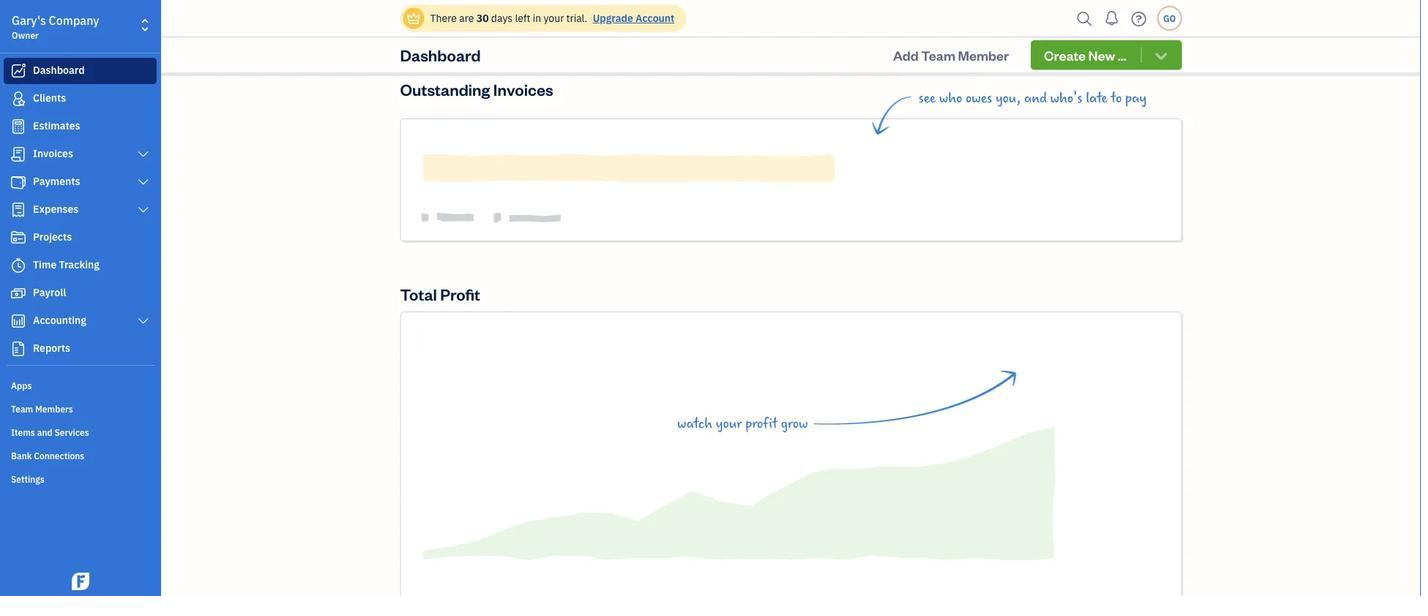 Task type: vqa. For each thing, say whether or not it's contained in the screenshot.
This
no



Task type: locate. For each thing, give the bounding box(es) containing it.
left
[[515, 11, 531, 25]]

invoices down add an item or service link
[[493, 79, 553, 100]]

0 horizontal spatial an
[[484, 29, 499, 47]]

1 chevron large down image from the top
[[137, 149, 150, 160]]

items and services
[[11, 427, 89, 439]]

1 horizontal spatial team
[[922, 46, 956, 64]]

time tracking link
[[4, 253, 157, 279]]

chevron large down image inside invoices link
[[137, 149, 150, 160]]

team down apps
[[11, 404, 33, 415]]

add down the are at the left of page
[[456, 29, 481, 47]]

services
[[55, 427, 89, 439]]

service
[[551, 29, 596, 47]]

1 horizontal spatial create
[[1044, 47, 1086, 64]]

0 horizontal spatial your
[[544, 11, 564, 25]]

days
[[491, 11, 513, 25]]

add a client link
[[676, 23, 903, 53]]

…
[[1118, 47, 1127, 64]]

invoices up payments
[[33, 147, 73, 160]]

payroll
[[33, 286, 66, 300]]

watch your profit grow
[[677, 416, 808, 432]]

settings
[[11, 474, 45, 486]]

are
[[459, 11, 474, 25]]

create left the new
[[1044, 47, 1086, 64]]

to
[[1111, 90, 1122, 106]]

add team member
[[893, 46, 1009, 64]]

1 vertical spatial and
[[37, 427, 52, 439]]

add for add an item or service
[[456, 29, 481, 47]]

and
[[1024, 90, 1047, 106], [37, 427, 52, 439]]

0 horizontal spatial invoices
[[33, 147, 73, 160]]

dashboard inside main element
[[33, 63, 85, 77]]

chevron large down image down invoices link
[[137, 176, 150, 188]]

invoices
[[493, 79, 553, 100], [33, 147, 73, 160]]

0 horizontal spatial create
[[1000, 29, 1041, 47]]

dashboard link
[[4, 58, 157, 84]]

a
[[780, 29, 788, 47]]

2 horizontal spatial add
[[893, 46, 919, 64]]

settings link
[[4, 468, 157, 490]]

create for create new …
[[1044, 47, 1086, 64]]

outstanding invoices
[[400, 79, 553, 100]]

2 vertical spatial chevron large down image
[[137, 204, 150, 216]]

create up you,
[[1000, 29, 1041, 47]]

chevron large down image
[[137, 149, 150, 160], [137, 176, 150, 188], [137, 204, 150, 216]]

1 vertical spatial team
[[11, 404, 33, 415]]

1 vertical spatial your
[[716, 416, 742, 432]]

items
[[11, 427, 35, 439]]

item
[[502, 29, 532, 47]]

create new … button
[[1031, 40, 1182, 70]]

expenses link
[[4, 197, 157, 223]]

1 vertical spatial chevron large down image
[[137, 176, 150, 188]]

dashboard up clients at left
[[33, 63, 85, 77]]

your right in
[[544, 11, 564, 25]]

chevron large down image up projects link
[[137, 204, 150, 216]]

1 horizontal spatial and
[[1024, 90, 1047, 106]]

0 vertical spatial chevron large down image
[[137, 149, 150, 160]]

you,
[[996, 90, 1021, 106]]

0 horizontal spatial add
[[456, 29, 481, 47]]

chevron large down image up payments link
[[137, 149, 150, 160]]

1 horizontal spatial dashboard
[[400, 44, 481, 65]]

an down the 30
[[484, 29, 499, 47]]

estimates link
[[4, 114, 157, 140]]

add inside button
[[893, 46, 919, 64]]

members
[[35, 404, 73, 415]]

projects link
[[4, 225, 157, 251]]

or
[[535, 29, 548, 47]]

create an invoice link
[[940, 23, 1167, 53]]

timer image
[[10, 259, 27, 273]]

account
[[636, 11, 675, 25]]

your
[[544, 11, 564, 25], [716, 416, 742, 432]]

0 horizontal spatial team
[[11, 404, 33, 415]]

2 chevron large down image from the top
[[137, 176, 150, 188]]

1 vertical spatial invoices
[[33, 147, 73, 160]]

apps
[[11, 380, 32, 392]]

chevron large down image for expenses
[[137, 204, 150, 216]]

and inside 'link'
[[37, 427, 52, 439]]

0 horizontal spatial dashboard
[[33, 63, 85, 77]]

add left a
[[753, 29, 777, 47]]

invoice image
[[10, 147, 27, 162]]

2 an from the left
[[1044, 29, 1059, 47]]

0 horizontal spatial and
[[37, 427, 52, 439]]

an
[[484, 29, 499, 47], [1044, 29, 1059, 47]]

create new …
[[1044, 47, 1127, 64]]

0 vertical spatial your
[[544, 11, 564, 25]]

and right you,
[[1024, 90, 1047, 106]]

add for add a client
[[753, 29, 777, 47]]

dashboard
[[400, 44, 481, 65], [33, 63, 85, 77]]

create
[[1000, 29, 1041, 47], [1044, 47, 1086, 64]]

see
[[919, 90, 936, 106]]

upgrade account link
[[590, 11, 675, 25]]

add up see
[[893, 46, 919, 64]]

an left "invoice"
[[1044, 29, 1059, 47]]

gary's company owner
[[12, 13, 99, 41]]

notifications image
[[1100, 4, 1124, 33]]

team
[[922, 46, 956, 64], [11, 404, 33, 415]]

1 horizontal spatial an
[[1044, 29, 1059, 47]]

add for add team member
[[893, 46, 919, 64]]

1 horizontal spatial add
[[753, 29, 777, 47]]

1 horizontal spatial your
[[716, 416, 742, 432]]

an for add
[[484, 29, 499, 47]]

total
[[400, 284, 437, 305]]

pay
[[1126, 90, 1147, 106]]

add
[[456, 29, 481, 47], [753, 29, 777, 47], [893, 46, 919, 64]]

client
[[791, 29, 827, 47]]

go button
[[1157, 6, 1182, 31]]

dashboard up outstanding
[[400, 44, 481, 65]]

chevron large down image inside payments link
[[137, 176, 150, 188]]

payments
[[33, 175, 80, 188]]

your left profit
[[716, 416, 742, 432]]

and right items
[[37, 427, 52, 439]]

create inside dropdown button
[[1044, 47, 1086, 64]]

profit
[[746, 416, 778, 432]]

0 vertical spatial invoices
[[493, 79, 553, 100]]

total profit
[[400, 284, 480, 305]]

3 chevron large down image from the top
[[137, 204, 150, 216]]

team up see
[[922, 46, 956, 64]]

time tracking
[[33, 258, 100, 272]]

0 vertical spatial team
[[922, 46, 956, 64]]

chevron large down image for payments
[[137, 176, 150, 188]]

add an item or service link
[[413, 23, 640, 53]]

owes
[[966, 90, 993, 106]]

add team member button
[[880, 40, 1023, 70]]

who
[[939, 90, 963, 106]]

1 an from the left
[[484, 29, 499, 47]]

go to help image
[[1127, 8, 1151, 30]]



Task type: describe. For each thing, give the bounding box(es) containing it.
tracking
[[59, 258, 100, 272]]

crown image
[[406, 11, 421, 26]]

see who owes you, and who's late to pay
[[919, 90, 1147, 106]]

owner
[[12, 29, 39, 41]]

company
[[49, 13, 99, 28]]

go
[[1164, 12, 1176, 24]]

expense image
[[10, 203, 27, 218]]

grow
[[781, 416, 808, 432]]

add a client
[[753, 29, 827, 47]]

member
[[958, 46, 1009, 64]]

there are 30 days left in your trial. upgrade account
[[430, 11, 675, 25]]

estimates
[[33, 119, 80, 133]]

bank
[[11, 450, 32, 462]]

clients link
[[4, 86, 157, 112]]

money image
[[10, 286, 27, 301]]

profit
[[440, 284, 480, 305]]

estimate image
[[10, 119, 27, 134]]

client image
[[10, 92, 27, 106]]

report image
[[10, 342, 27, 357]]

trial.
[[567, 11, 588, 25]]

create for create an invoice
[[1000, 29, 1041, 47]]

reports
[[33, 342, 70, 355]]

payment image
[[10, 175, 27, 190]]

invoices inside main element
[[33, 147, 73, 160]]

an for create
[[1044, 29, 1059, 47]]

watch
[[677, 416, 713, 432]]

time
[[33, 258, 57, 272]]

gary's
[[12, 13, 46, 28]]

connections
[[34, 450, 84, 462]]

main element
[[0, 0, 198, 597]]

accounting link
[[4, 308, 157, 335]]

search image
[[1073, 8, 1097, 30]]

chevrondown image
[[1153, 48, 1170, 63]]

chevron large down image
[[137, 316, 150, 327]]

upgrade
[[593, 11, 633, 25]]

payments link
[[4, 169, 157, 196]]

team inside button
[[922, 46, 956, 64]]

team members
[[11, 404, 73, 415]]

expenses
[[33, 202, 79, 216]]

outstanding
[[400, 79, 490, 100]]

clients
[[33, 91, 66, 105]]

freshbooks image
[[69, 573, 92, 591]]

chevron large down image for invoices
[[137, 149, 150, 160]]

bank connections link
[[4, 445, 157, 467]]

new
[[1089, 47, 1116, 64]]

chart image
[[10, 314, 27, 329]]

invoice
[[1062, 29, 1107, 47]]

30
[[477, 11, 489, 25]]

accounting
[[33, 314, 86, 327]]

reports link
[[4, 336, 157, 363]]

create an invoice
[[1000, 29, 1107, 47]]

1 horizontal spatial invoices
[[493, 79, 553, 100]]

in
[[533, 11, 541, 25]]

invoices link
[[4, 141, 157, 168]]

apps link
[[4, 374, 157, 396]]

items and services link
[[4, 421, 157, 443]]

team inside main element
[[11, 404, 33, 415]]

payroll link
[[4, 280, 157, 307]]

project image
[[10, 231, 27, 245]]

bank connections
[[11, 450, 84, 462]]

late
[[1086, 90, 1108, 106]]

projects
[[33, 230, 72, 244]]

0 vertical spatial and
[[1024, 90, 1047, 106]]

team members link
[[4, 398, 157, 420]]

who's
[[1051, 90, 1083, 106]]

add an item or service
[[456, 29, 596, 47]]

there
[[430, 11, 457, 25]]

dashboard image
[[10, 64, 27, 78]]



